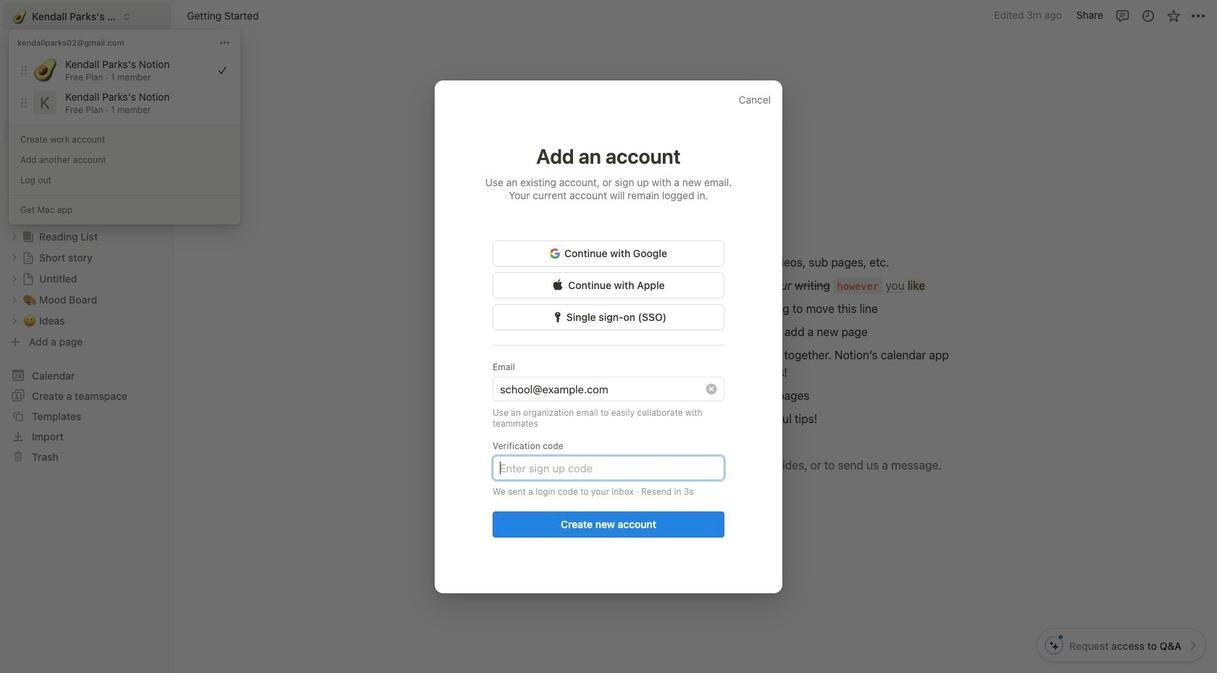 Task type: vqa. For each thing, say whether or not it's contained in the screenshot.
favorite icon
yes



Task type: locate. For each thing, give the bounding box(es) containing it.
updates image
[[1141, 8, 1155, 23]]

k image
[[33, 91, 57, 114]]

Enter your email address... email field
[[500, 379, 703, 398]]

🥑 image
[[33, 56, 57, 86]]

🥑 image
[[13, 7, 26, 26]]

comments image
[[1115, 8, 1130, 23]]



Task type: describe. For each thing, give the bounding box(es) containing it.
Enter sign up code text field
[[500, 459, 717, 477]]

favorite image
[[1166, 8, 1181, 23]]



